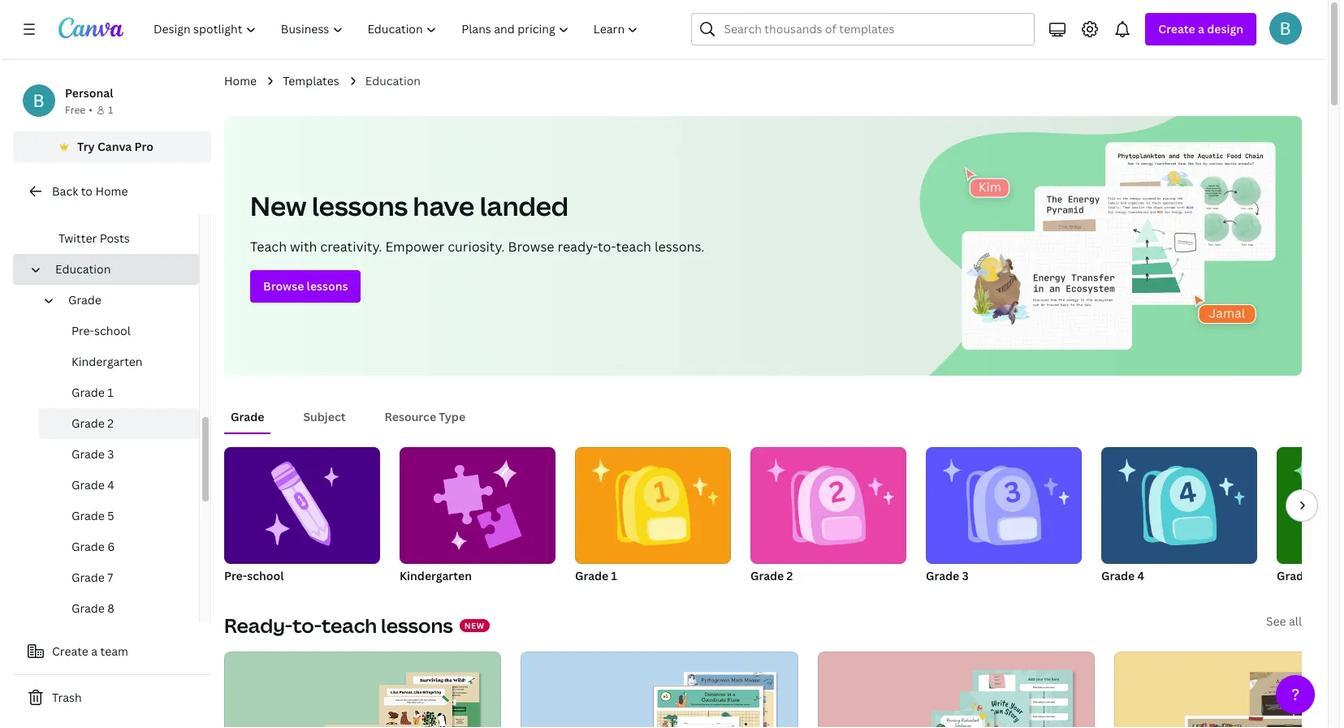 Task type: vqa. For each thing, say whether or not it's contained in the screenshot.
KINDERGARTEN Link related to rightmost Grade 5 LINK's GRADE 1 link
yes



Task type: describe. For each thing, give the bounding box(es) containing it.
lessons for new
[[312, 188, 408, 223]]

1 horizontal spatial grade 2
[[750, 569, 793, 584]]

1 horizontal spatial 4
[[1138, 569, 1145, 584]]

0 horizontal spatial pre-school
[[71, 323, 131, 339]]

1 vertical spatial grade button
[[224, 402, 271, 433]]

1 horizontal spatial to-
[[598, 238, 616, 256]]

pre-school link for kindergarten link for rightmost grade 3 link
[[224, 448, 380, 587]]

0 vertical spatial 3
[[107, 447, 114, 462]]

twitter posts link
[[26, 223, 199, 254]]

social
[[114, 200, 147, 215]]

1 horizontal spatial grade 5
[[1277, 569, 1320, 584]]

templates
[[283, 73, 339, 89]]

1 vertical spatial grade 1
[[575, 569, 617, 584]]

browse lessons
[[263, 279, 348, 294]]

2 vertical spatial lessons
[[381, 612, 453, 639]]

art history 101 image
[[1114, 652, 1340, 728]]

a for team
[[91, 644, 98, 660]]

with
[[290, 238, 317, 256]]

grade inside grade 8 link
[[71, 601, 105, 616]]

1 horizontal spatial grade 4
[[1101, 569, 1145, 584]]

1 horizontal spatial pre-
[[224, 569, 247, 584]]

grade 8
[[71, 601, 114, 616]]

grade 8 link
[[39, 594, 199, 625]]

posts
[[100, 231, 130, 246]]

pronouns image
[[818, 652, 1095, 728]]

try canva pro button
[[13, 132, 211, 162]]

back
[[52, 184, 78, 199]]

new lessons have landed
[[250, 188, 569, 223]]

kindergarten link for rightmost grade 3 link
[[400, 448, 556, 587]]

animated social media link
[[26, 192, 199, 223]]

grade 5 link for the grade 4 link corresponding to rightmost grade 3 link
[[1277, 448, 1340, 587]]

pro
[[134, 139, 153, 154]]

0 horizontal spatial grade 4
[[71, 478, 114, 493]]

grade 1 link for kindergarten link for rightmost grade 3 link
[[575, 448, 731, 587]]

0 horizontal spatial browse
[[263, 279, 304, 294]]

twitter
[[58, 231, 97, 246]]

grade inside the "grade 7" link
[[71, 570, 105, 586]]

0 horizontal spatial grade 3 link
[[39, 439, 199, 470]]

0 horizontal spatial 4
[[107, 478, 114, 493]]

1 vertical spatial to-
[[293, 612, 322, 639]]

type
[[439, 409, 465, 425]]

teach
[[250, 238, 287, 256]]

1 horizontal spatial kindergarten
[[400, 569, 472, 584]]

grade 6
[[71, 539, 115, 555]]

back to home link
[[13, 175, 211, 208]]

a for design
[[1198, 21, 1204, 37]]

1 vertical spatial 2
[[787, 569, 793, 584]]

grade 4 link for rightmost grade 3 link
[[1101, 448, 1257, 587]]

have
[[413, 188, 474, 223]]

media
[[150, 200, 183, 215]]

landed
[[480, 188, 569, 223]]

8
[[107, 601, 114, 616]]

to
[[81, 184, 93, 199]]

grade inside grade 6 link
[[71, 539, 105, 555]]

1 horizontal spatial 3
[[962, 569, 969, 584]]

teach with creativity. empower curiosity. browse ready-to-teach lessons.
[[250, 238, 705, 256]]

6
[[107, 539, 115, 555]]

create for create a design
[[1158, 21, 1195, 37]]

0 vertical spatial grade 3
[[71, 447, 114, 462]]

1 horizontal spatial education
[[365, 73, 421, 89]]

create a team button
[[13, 636, 211, 668]]

browse lessons link
[[250, 270, 361, 303]]

0 horizontal spatial home
[[95, 184, 128, 199]]

1 horizontal spatial school
[[247, 569, 284, 584]]

design
[[1207, 21, 1243, 37]]

1 horizontal spatial home
[[224, 73, 257, 89]]

free
[[65, 103, 85, 117]]

0 horizontal spatial 5
[[107, 508, 114, 524]]

0 horizontal spatial grade button
[[62, 285, 189, 316]]

0 vertical spatial 1
[[108, 103, 113, 117]]

new for new lessons have landed
[[250, 188, 307, 223]]

grade 1 link for kindergarten link related to the leftmost grade 3 link
[[39, 378, 199, 409]]



Task type: locate. For each thing, give the bounding box(es) containing it.
1 vertical spatial 3
[[962, 569, 969, 584]]

0 vertical spatial 5
[[107, 508, 114, 524]]

kindergarten
[[71, 354, 143, 370], [400, 569, 472, 584]]

browse down landed
[[508, 238, 554, 256]]

grade 1 link
[[39, 378, 199, 409], [575, 448, 731, 587]]

empower
[[385, 238, 444, 256]]

0 horizontal spatial grade 4 link
[[39, 470, 199, 501]]

resource type
[[385, 409, 465, 425]]

0 horizontal spatial pre-
[[71, 323, 94, 339]]

try
[[77, 139, 95, 154]]

1 vertical spatial school
[[247, 569, 284, 584]]

teach left lessons.
[[616, 238, 651, 256]]

animated
[[58, 200, 111, 215]]

trash
[[52, 690, 82, 706]]

a inside dropdown button
[[1198, 21, 1204, 37]]

1 horizontal spatial grade 1
[[575, 569, 617, 584]]

1
[[108, 103, 113, 117], [107, 385, 114, 400], [611, 569, 617, 584]]

0 horizontal spatial grade 1
[[71, 385, 114, 400]]

grade button
[[62, 285, 189, 316], [224, 402, 271, 433]]

grade 2
[[71, 416, 114, 431], [750, 569, 793, 584]]

0 horizontal spatial to-
[[293, 612, 322, 639]]

1 vertical spatial pre-school
[[224, 569, 284, 584]]

school
[[94, 323, 131, 339], [247, 569, 284, 584]]

a
[[1198, 21, 1204, 37], [91, 644, 98, 660]]

grade 6 link
[[39, 532, 199, 563]]

0 horizontal spatial 3
[[107, 447, 114, 462]]

1 vertical spatial create
[[52, 644, 88, 660]]

pre-school link for kindergarten link related to the leftmost grade 3 link
[[39, 316, 199, 347]]

grade 4
[[71, 478, 114, 493], [1101, 569, 1145, 584]]

ready-to-teach lessons
[[224, 612, 453, 639]]

0 horizontal spatial teach
[[322, 612, 377, 639]]

0 vertical spatial grade 1
[[71, 385, 114, 400]]

brad klo image
[[1269, 12, 1302, 45]]

0 vertical spatial teach
[[616, 238, 651, 256]]

0 vertical spatial school
[[94, 323, 131, 339]]

create a team
[[52, 644, 128, 660]]

2
[[107, 416, 114, 431], [787, 569, 793, 584]]

0 vertical spatial grade 2
[[71, 416, 114, 431]]

0 vertical spatial home
[[224, 73, 257, 89]]

try canva pro
[[77, 139, 153, 154]]

templates link
[[283, 72, 339, 90]]

see all link
[[1266, 614, 1302, 629]]

teach
[[616, 238, 651, 256], [322, 612, 377, 639]]

0 horizontal spatial kindergarten link
[[39, 347, 199, 378]]

create a design button
[[1145, 13, 1256, 45]]

new for new
[[464, 621, 485, 632]]

None search field
[[692, 13, 1035, 45]]

1 vertical spatial kindergarten link
[[400, 448, 556, 587]]

1 vertical spatial 5
[[1313, 569, 1320, 584]]

1 horizontal spatial grade 3
[[926, 569, 969, 584]]

grade 4 link
[[1101, 448, 1257, 587], [39, 470, 199, 501]]

1 horizontal spatial kindergarten link
[[400, 448, 556, 587]]

0 vertical spatial create
[[1158, 21, 1195, 37]]

home left templates
[[224, 73, 257, 89]]

0 vertical spatial kindergarten
[[71, 354, 143, 370]]

home up "animated social media"
[[95, 184, 128, 199]]

1 horizontal spatial a
[[1198, 21, 1204, 37]]

0 horizontal spatial education
[[55, 262, 111, 277]]

resource
[[385, 409, 436, 425]]

1 vertical spatial browse
[[263, 279, 304, 294]]

1 horizontal spatial 2
[[787, 569, 793, 584]]

grade 5
[[71, 508, 114, 524], [1277, 569, 1320, 584]]

create inside button
[[52, 644, 88, 660]]

personal
[[65, 85, 113, 101]]

0 vertical spatial 2
[[107, 416, 114, 431]]

0 horizontal spatial school
[[94, 323, 131, 339]]

education down twitter
[[55, 262, 111, 277]]

0 vertical spatial grade button
[[62, 285, 189, 316]]

1 vertical spatial grade 1 link
[[575, 448, 731, 587]]

subject button
[[297, 402, 352, 433]]

education down top level navigation element
[[365, 73, 421, 89]]

1 horizontal spatial grade 3 link
[[926, 448, 1082, 587]]

curiosity.
[[448, 238, 505, 256]]

0 horizontal spatial pre-school link
[[39, 316, 199, 347]]

grade 7 link
[[39, 563, 199, 594]]

0 horizontal spatial grade 2 link
[[39, 409, 199, 439]]

creativity.
[[320, 238, 382, 256]]

see all
[[1266, 614, 1302, 629]]

a left team
[[91, 644, 98, 660]]

1 vertical spatial lessons
[[307, 279, 348, 294]]

4
[[107, 478, 114, 493], [1138, 569, 1145, 584]]

life cycles image
[[224, 652, 501, 728]]

0 horizontal spatial grade 5 link
[[39, 501, 199, 532]]

7
[[107, 570, 113, 586]]

animated social media
[[58, 200, 183, 215]]

0 vertical spatial education
[[365, 73, 421, 89]]

0 vertical spatial new
[[250, 188, 307, 223]]

0 vertical spatial kindergarten link
[[39, 347, 199, 378]]

kindergarten link
[[39, 347, 199, 378], [400, 448, 556, 587]]

0 vertical spatial grade 1 link
[[39, 378, 199, 409]]

ready-
[[224, 612, 293, 639]]

see
[[1266, 614, 1286, 629]]

1 horizontal spatial 5
[[1313, 569, 1320, 584]]

home
[[224, 73, 257, 89], [95, 184, 128, 199]]

1 horizontal spatial pre-school link
[[224, 448, 380, 587]]

0 horizontal spatial create
[[52, 644, 88, 660]]

0 vertical spatial 4
[[107, 478, 114, 493]]

pre-
[[71, 323, 94, 339], [224, 569, 247, 584]]

grade button left "subject" button
[[224, 402, 271, 433]]

0 vertical spatial grade 2 link
[[39, 409, 199, 439]]

create inside dropdown button
[[1158, 21, 1195, 37]]

new lessons have landed image
[[912, 116, 1302, 376]]

0 horizontal spatial grade 2
[[71, 416, 114, 431]]

twitter posts
[[58, 231, 130, 246]]

back to home
[[52, 184, 128, 199]]

0 vertical spatial pre-school link
[[39, 316, 199, 347]]

1 vertical spatial grade 2
[[750, 569, 793, 584]]

1 vertical spatial 1
[[107, 385, 114, 400]]

create a design
[[1158, 21, 1243, 37]]

grade 4 link for the leftmost grade 3 link
[[39, 470, 199, 501]]

top level navigation element
[[143, 13, 653, 45]]

resource type button
[[378, 402, 472, 433]]

0 vertical spatial lessons
[[312, 188, 408, 223]]

all
[[1289, 614, 1302, 629]]

browse
[[508, 238, 554, 256], [263, 279, 304, 294]]

1 vertical spatial 4
[[1138, 569, 1145, 584]]

1 horizontal spatial pre-school
[[224, 569, 284, 584]]

teach up life cycles 'image'
[[322, 612, 377, 639]]

browse down teach
[[263, 279, 304, 294]]

grade 7
[[71, 570, 113, 586]]

Search search field
[[724, 14, 1024, 45]]

trash link
[[13, 682, 211, 715]]

grade 5 link
[[1277, 448, 1340, 587], [39, 501, 199, 532]]

grade 2 link
[[39, 409, 199, 439], [750, 448, 906, 587]]

free •
[[65, 103, 93, 117]]

subject
[[303, 409, 346, 425]]

0 horizontal spatial grade 3
[[71, 447, 114, 462]]

2 vertical spatial 1
[[611, 569, 617, 584]]

0 vertical spatial grade 4
[[71, 478, 114, 493]]

new
[[250, 188, 307, 223], [464, 621, 485, 632]]

1 horizontal spatial grade 2 link
[[750, 448, 906, 587]]

5
[[107, 508, 114, 524], [1313, 569, 1320, 584]]

1 horizontal spatial grade 4 link
[[1101, 448, 1257, 587]]

to-
[[598, 238, 616, 256], [293, 612, 322, 639]]

lessons for browse
[[307, 279, 348, 294]]

grade 3 link
[[39, 439, 199, 470], [926, 448, 1082, 587]]

create
[[1158, 21, 1195, 37], [52, 644, 88, 660]]

create left team
[[52, 644, 88, 660]]

grade 5 up all
[[1277, 569, 1320, 584]]

1 horizontal spatial grade 5 link
[[1277, 448, 1340, 587]]

0 horizontal spatial grade 1 link
[[39, 378, 199, 409]]

1 vertical spatial kindergarten
[[400, 569, 472, 584]]

1 vertical spatial grade 3
[[926, 569, 969, 584]]

grade 5 link for the grade 4 link corresponding to the leftmost grade 3 link
[[39, 501, 199, 532]]

1 vertical spatial pre-school link
[[224, 448, 380, 587]]

1 vertical spatial grade 5
[[1277, 569, 1320, 584]]

0 vertical spatial pre-
[[71, 323, 94, 339]]

lessons.
[[655, 238, 705, 256]]

kindergarten link for the leftmost grade 3 link
[[39, 347, 199, 378]]

0 horizontal spatial 2
[[107, 416, 114, 431]]

create left design
[[1158, 21, 1195, 37]]

•
[[89, 103, 93, 117]]

1 vertical spatial education
[[55, 262, 111, 277]]

polygons and pythagorean theorem image
[[521, 652, 798, 728]]

0 horizontal spatial new
[[250, 188, 307, 223]]

1 vertical spatial pre-
[[224, 569, 247, 584]]

grade 5 up grade 6
[[71, 508, 114, 524]]

1 vertical spatial a
[[91, 644, 98, 660]]

1 vertical spatial teach
[[322, 612, 377, 639]]

ready-
[[558, 238, 598, 256]]

1 vertical spatial new
[[464, 621, 485, 632]]

1 horizontal spatial grade 1 link
[[575, 448, 731, 587]]

grade
[[68, 292, 101, 308], [71, 385, 105, 400], [231, 409, 264, 425], [71, 416, 105, 431], [71, 447, 105, 462], [71, 478, 105, 493], [71, 508, 105, 524], [71, 539, 105, 555], [575, 569, 609, 584], [750, 569, 784, 584], [926, 569, 959, 584], [1101, 569, 1135, 584], [1277, 569, 1310, 584], [71, 570, 105, 586], [71, 601, 105, 616]]

grade 1
[[71, 385, 114, 400], [575, 569, 617, 584]]

create for create a team
[[52, 644, 88, 660]]

a inside button
[[91, 644, 98, 660]]

pre-school
[[71, 323, 131, 339], [224, 569, 284, 584]]

3
[[107, 447, 114, 462], [962, 569, 969, 584]]

grade button down posts
[[62, 285, 189, 316]]

home link
[[224, 72, 257, 90]]

pre-school link
[[39, 316, 199, 347], [224, 448, 380, 587]]

0 horizontal spatial kindergarten
[[71, 354, 143, 370]]

lessons
[[312, 188, 408, 223], [307, 279, 348, 294], [381, 612, 453, 639]]

canva
[[97, 139, 132, 154]]

education
[[365, 73, 421, 89], [55, 262, 111, 277]]

team
[[100, 644, 128, 660]]

0 horizontal spatial grade 5
[[71, 508, 114, 524]]

0 vertical spatial browse
[[508, 238, 554, 256]]

a left design
[[1198, 21, 1204, 37]]

1 horizontal spatial grade button
[[224, 402, 271, 433]]

0 vertical spatial a
[[1198, 21, 1204, 37]]

grade 3
[[71, 447, 114, 462], [926, 569, 969, 584]]

1 horizontal spatial create
[[1158, 21, 1195, 37]]

0 vertical spatial pre-school
[[71, 323, 131, 339]]



